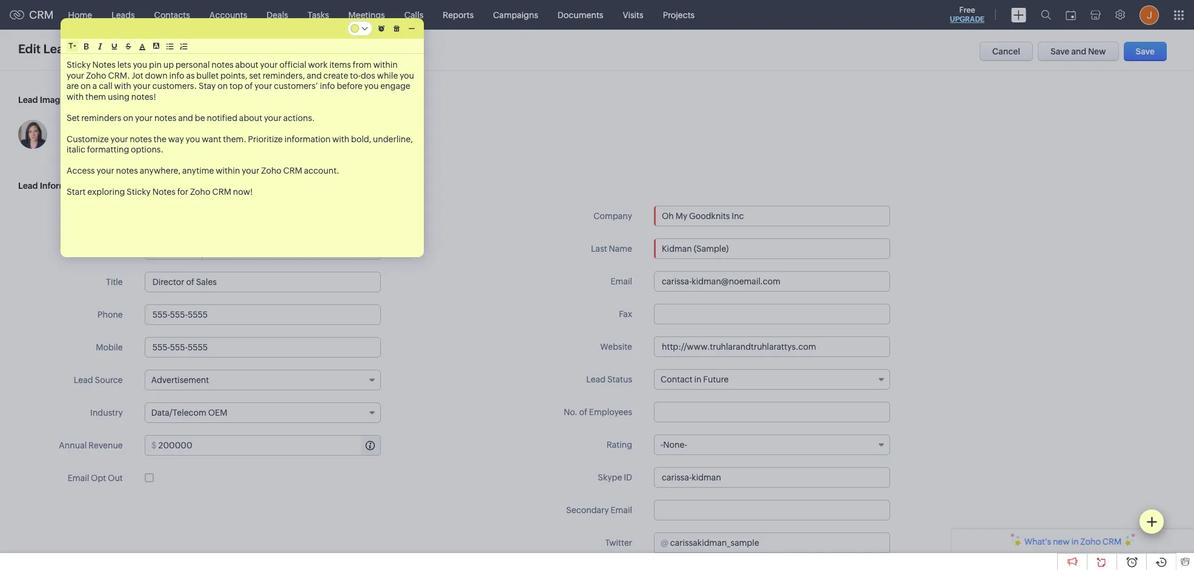 Task type: locate. For each thing, give the bounding box(es) containing it.
lead left information
[[18, 181, 38, 191]]

employees
[[589, 408, 632, 417]]

visits link
[[613, 0, 653, 29]]

while
[[377, 71, 398, 80]]

source
[[95, 375, 123, 385]]

2 horizontal spatial zoho
[[261, 166, 282, 176]]

1 vertical spatial crm
[[283, 166, 302, 176]]

meetings link
[[339, 0, 395, 29]]

customers.
[[152, 81, 197, 91]]

1 vertical spatial email
[[68, 474, 89, 483]]

within
[[373, 60, 398, 70], [216, 166, 240, 176]]

0 vertical spatial sticky
[[67, 60, 91, 70]]

of down set
[[245, 81, 253, 91]]

and left new
[[1071, 47, 1087, 56]]

engage
[[380, 81, 410, 91]]

customize
[[67, 134, 109, 144]]

0 horizontal spatial sticky
[[67, 60, 91, 70]]

set
[[249, 71, 261, 80]]

1 vertical spatial and
[[307, 71, 322, 80]]

None field
[[68, 41, 76, 51]]

edit left page
[[78, 44, 93, 54]]

notes inside sticky notes lets you pin up personal notes about your official work items from within your zoho crm. jot down info as bullet points, set reminders, and create to-dos while you are on a call with your customers. stay on top of your customers' info before you engage with them using notes!
[[92, 60, 116, 70]]

on down using
[[123, 113, 133, 123]]

0 horizontal spatial within
[[216, 166, 240, 176]]

access your notes anywhere, anytime within your zoho crm account.
[[67, 166, 339, 176]]

with down are
[[67, 92, 84, 101]]

on left a
[[81, 81, 91, 91]]

bullet
[[196, 71, 219, 80]]

before
[[337, 81, 363, 91]]

1 vertical spatial info
[[320, 81, 335, 91]]

lead left image
[[18, 95, 38, 105]]

0 vertical spatial about
[[235, 60, 258, 70]]

1 save from the left
[[1051, 47, 1070, 56]]

jot
[[132, 71, 143, 80]]

1 vertical spatial zoho
[[261, 166, 282, 176]]

0 horizontal spatial notes
[[92, 60, 116, 70]]

home link
[[58, 0, 102, 29]]

and left be
[[178, 113, 193, 123]]

about inside sticky notes lets you pin up personal notes about your official work items from within your zoho crm. jot down info as bullet points, set reminders, and create to-dos while you are on a call with your customers. stay on top of your customers' info before you engage with them using notes!
[[235, 60, 258, 70]]

about up prioritize
[[239, 113, 262, 123]]

lead left status at right bottom
[[586, 375, 606, 385]]

2 vertical spatial and
[[178, 113, 193, 123]]

2 vertical spatial zoho
[[190, 187, 210, 197]]

None text field
[[654, 239, 890, 259], [654, 304, 890, 325], [145, 305, 381, 325], [145, 337, 381, 358], [654, 500, 890, 521], [654, 239, 890, 259], [654, 304, 890, 325], [145, 305, 381, 325], [145, 337, 381, 358], [654, 500, 890, 521]]

sticky down anywhere,
[[127, 187, 151, 197]]

notes up the
[[154, 113, 176, 123]]

info down create
[[320, 81, 335, 91]]

create menu element
[[1004, 0, 1034, 29]]

account.
[[304, 166, 339, 176]]

anywhere,
[[140, 166, 181, 176]]

lead left owner
[[75, 211, 94, 221]]

the
[[154, 134, 166, 144]]

exploring
[[87, 187, 125, 197]]

info
[[169, 71, 184, 80], [320, 81, 335, 91]]

your
[[260, 60, 278, 70], [67, 71, 84, 80], [133, 81, 151, 91], [255, 81, 272, 91], [135, 113, 153, 123], [264, 113, 282, 123], [110, 134, 128, 144], [97, 166, 114, 176], [242, 166, 259, 176]]

reports
[[443, 10, 474, 20]]

2 horizontal spatial with
[[332, 134, 349, 144]]

save inside button
[[1051, 47, 1070, 56]]

0 horizontal spatial of
[[245, 81, 253, 91]]

1 horizontal spatial edit
[[78, 44, 93, 54]]

email for email
[[611, 277, 632, 286]]

None text field
[[203, 240, 380, 259], [654, 271, 890, 292], [145, 272, 381, 293], [654, 337, 890, 357], [654, 402, 890, 423], [158, 436, 380, 455], [654, 468, 890, 488], [670, 534, 890, 553], [203, 240, 380, 259], [654, 271, 890, 292], [145, 272, 381, 293], [654, 337, 890, 357], [654, 402, 890, 423], [158, 436, 380, 455], [654, 468, 890, 488], [670, 534, 890, 553]]

0 horizontal spatial save
[[1051, 47, 1070, 56]]

lead for lead status
[[586, 375, 606, 385]]

1 vertical spatial sticky
[[127, 187, 151, 197]]

lead owner
[[75, 211, 123, 221]]

1 horizontal spatial and
[[307, 71, 322, 80]]

lead for lead source
[[74, 375, 93, 385]]

lead for lead information
[[18, 181, 38, 191]]

official
[[279, 60, 306, 70]]

0 vertical spatial zoho
[[86, 71, 106, 80]]

page
[[94, 44, 114, 54]]

projects
[[663, 10, 695, 20]]

leads
[[112, 10, 135, 20]]

search element
[[1034, 0, 1059, 30]]

zoho right for
[[190, 187, 210, 197]]

email up the twitter
[[611, 506, 632, 515]]

save and new button
[[1038, 42, 1119, 61]]

1 horizontal spatial within
[[373, 60, 398, 70]]

and down work
[[307, 71, 322, 80]]

with inside customize your notes the way you want them. prioritize information with bold, underline, italic formatting options.
[[332, 134, 349, 144]]

options.
[[131, 145, 164, 154]]

top
[[229, 81, 243, 91]]

start exploring sticky notes for zoho crm now!
[[67, 187, 253, 197]]

sticky down edit lead edit page layout
[[67, 60, 91, 70]]

email left opt
[[68, 474, 89, 483]]

actions.
[[283, 113, 315, 123]]

personal
[[176, 60, 210, 70]]

you
[[133, 60, 147, 70], [400, 71, 414, 80], [364, 81, 379, 91], [186, 134, 200, 144]]

lead
[[43, 42, 72, 56], [18, 95, 38, 105], [18, 181, 38, 191], [75, 211, 94, 221], [586, 375, 606, 385], [74, 375, 93, 385]]

email down the name
[[611, 277, 632, 286]]

and inside button
[[1071, 47, 1087, 56]]

calendar image
[[1066, 10, 1076, 20]]

secondary
[[566, 506, 609, 515]]

2 vertical spatial crm
[[212, 187, 231, 197]]

with down crm.
[[114, 81, 131, 91]]

your inside customize your notes the way you want them. prioritize information with bold, underline, italic formatting options.
[[110, 134, 128, 144]]

twitter
[[605, 538, 632, 548]]

1 horizontal spatial with
[[114, 81, 131, 91]]

lead left the source
[[74, 375, 93, 385]]

2 vertical spatial email
[[611, 506, 632, 515]]

crm left now!
[[212, 187, 231, 197]]

notes
[[92, 60, 116, 70], [152, 187, 176, 197]]

0 vertical spatial with
[[114, 81, 131, 91]]

notes inside customize your notes the way you want them. prioritize information with bold, underline, italic formatting options.
[[130, 134, 152, 144]]

notes down page
[[92, 60, 116, 70]]

1 vertical spatial with
[[67, 92, 84, 101]]

save left new
[[1051, 47, 1070, 56]]

reminders,
[[263, 71, 305, 80]]

save inside button
[[1136, 47, 1155, 56]]

sticky
[[67, 60, 91, 70], [127, 187, 151, 197]]

last
[[591, 244, 607, 254]]

your up set
[[260, 60, 278, 70]]

them.
[[223, 134, 246, 144]]

zoho up a
[[86, 71, 106, 80]]

of
[[245, 81, 253, 91], [579, 408, 587, 417]]

notes up points,
[[212, 60, 234, 70]]

create menu image
[[1011, 8, 1027, 22]]

2 horizontal spatial and
[[1071, 47, 1087, 56]]

reminders
[[81, 113, 121, 123]]

your up formatting
[[110, 134, 128, 144]]

save and new
[[1051, 47, 1106, 56]]

within up while
[[373, 60, 398, 70]]

with left bold,
[[332, 134, 349, 144]]

0 horizontal spatial with
[[67, 92, 84, 101]]

and
[[1071, 47, 1087, 56], [307, 71, 322, 80], [178, 113, 193, 123]]

italic
[[67, 145, 85, 154]]

of right no.
[[579, 408, 587, 417]]

1 horizontal spatial of
[[579, 408, 587, 417]]

skype
[[598, 473, 622, 483]]

crm left "home"
[[29, 8, 54, 21]]

way
[[168, 134, 184, 144]]

using
[[108, 92, 130, 101]]

0 vertical spatial notes
[[92, 60, 116, 70]]

profile element
[[1132, 0, 1166, 29]]

points,
[[220, 71, 247, 80]]

2 save from the left
[[1136, 47, 1155, 56]]

edit down crm link
[[18, 42, 41, 56]]

1 horizontal spatial zoho
[[190, 187, 210, 197]]

0 horizontal spatial info
[[169, 71, 184, 80]]

are
[[67, 81, 79, 91]]

notes left for
[[152, 187, 176, 197]]

lead for lead owner
[[75, 211, 94, 221]]

secondary email
[[566, 506, 632, 515]]

on left top
[[217, 81, 228, 91]]

from
[[353, 60, 372, 70]]

notes!
[[131, 92, 156, 101]]

with
[[114, 81, 131, 91], [67, 92, 84, 101], [332, 134, 349, 144]]

work
[[308, 60, 328, 70]]

0 horizontal spatial and
[[178, 113, 193, 123]]

crm left account.
[[283, 166, 302, 176]]

upgrade
[[950, 15, 985, 24]]

info up customers. at top left
[[169, 71, 184, 80]]

bold,
[[351, 134, 371, 144]]

about up set
[[235, 60, 258, 70]]

1 vertical spatial about
[[239, 113, 262, 123]]

annual revenue
[[59, 441, 123, 451]]

0 vertical spatial crm
[[29, 8, 54, 21]]

tasks link
[[298, 0, 339, 29]]

down
[[145, 71, 168, 80]]

2 vertical spatial with
[[332, 134, 349, 144]]

skype id
[[598, 473, 632, 483]]

1 horizontal spatial sticky
[[127, 187, 151, 197]]

2 horizontal spatial crm
[[283, 166, 302, 176]]

save down "profile" icon
[[1136, 47, 1155, 56]]

search image
[[1041, 10, 1051, 20]]

1 horizontal spatial save
[[1136, 47, 1155, 56]]

profile image
[[1140, 5, 1159, 25]]

0 vertical spatial of
[[245, 81, 253, 91]]

0 vertical spatial email
[[611, 277, 632, 286]]

save for save and new
[[1051, 47, 1070, 56]]

0 vertical spatial and
[[1071, 47, 1087, 56]]

0 vertical spatial within
[[373, 60, 398, 70]]

notes up 'options.' in the left top of the page
[[130, 134, 152, 144]]

delete image
[[394, 25, 400, 32]]

save
[[1051, 47, 1070, 56], [1136, 47, 1155, 56]]

you right the way
[[186, 134, 200, 144]]

zoho down prioritize
[[261, 166, 282, 176]]

within up now!
[[216, 166, 240, 176]]

fax
[[619, 309, 632, 319]]

0 vertical spatial info
[[169, 71, 184, 80]]

0 horizontal spatial zoho
[[86, 71, 106, 80]]

1 horizontal spatial notes
[[152, 187, 176, 197]]

edit
[[18, 42, 41, 56], [78, 44, 93, 54]]



Task type: describe. For each thing, give the bounding box(es) containing it.
call
[[99, 81, 112, 91]]

notified
[[207, 113, 237, 123]]

you up engage
[[400, 71, 414, 80]]

customize your notes the way you want them. prioritize information with bold, underline, italic formatting options.
[[67, 134, 415, 154]]

cancel button
[[980, 42, 1033, 61]]

1 horizontal spatial on
[[123, 113, 133, 123]]

status
[[607, 375, 632, 385]]

1 horizontal spatial info
[[320, 81, 335, 91]]

website
[[600, 342, 632, 352]]

sticky inside sticky notes lets you pin up personal notes about your official work items from within your zoho crm. jot down info as bullet points, set reminders, and create to-dos while you are on a call with your customers. stay on top of your customers' info before you engage with them using notes!
[[67, 60, 91, 70]]

access
[[67, 166, 95, 176]]

zoho inside sticky notes lets you pin up personal notes about your official work items from within your zoho crm. jot down info as bullet points, set reminders, and create to-dos while you are on a call with your customers. stay on top of your customers' info before you engage with them using notes!
[[86, 71, 106, 80]]

title
[[106, 277, 123, 287]]

dos
[[361, 71, 375, 80]]

0 horizontal spatial crm
[[29, 8, 54, 21]]

underline,
[[373, 134, 413, 144]]

a
[[93, 81, 97, 91]]

want
[[202, 134, 221, 144]]

lead status
[[586, 375, 632, 385]]

save for save
[[1136, 47, 1155, 56]]

your down set
[[255, 81, 272, 91]]

you inside customize your notes the way you want them. prioritize information with bold, underline, italic formatting options.
[[186, 134, 200, 144]]

edit inside edit lead edit page layout
[[78, 44, 93, 54]]

create
[[323, 71, 348, 80]]

prioritize
[[248, 134, 283, 144]]

documents link
[[548, 0, 613, 29]]

you up jot
[[133, 60, 147, 70]]

your up are
[[67, 71, 84, 80]]

within inside sticky notes lets you pin up personal notes about your official work items from within your zoho crm. jot down info as bullet points, set reminders, and create to-dos while you are on a call with your customers. stay on top of your customers' info before you engage with them using notes!
[[373, 60, 398, 70]]

no.
[[564, 408, 578, 417]]

your up prioritize
[[264, 113, 282, 123]]

owner
[[96, 211, 123, 221]]

annual
[[59, 441, 87, 451]]

leads link
[[102, 0, 145, 29]]

mobile
[[96, 343, 123, 352]]

information
[[285, 134, 331, 144]]

calls link
[[395, 0, 433, 29]]

image image
[[18, 120, 47, 149]]

name
[[609, 244, 632, 254]]

items
[[329, 60, 351, 70]]

contacts
[[154, 10, 190, 20]]

new
[[1088, 47, 1106, 56]]

anytime
[[182, 166, 214, 176]]

industry
[[90, 408, 123, 418]]

id
[[624, 473, 632, 483]]

create new sticky note image
[[1146, 517, 1157, 527]]

your up now!
[[242, 166, 259, 176]]

out
[[108, 474, 123, 483]]

1 vertical spatial notes
[[152, 187, 176, 197]]

formatting
[[87, 145, 129, 154]]

about for notes
[[235, 60, 258, 70]]

tasks
[[308, 10, 329, 20]]

them
[[85, 92, 106, 101]]

deals link
[[257, 0, 298, 29]]

pin
[[149, 60, 162, 70]]

you down dos
[[364, 81, 379, 91]]

set reminders on your notes and be notified about your actions.
[[67, 113, 315, 123]]

your up exploring at the left of the page
[[97, 166, 114, 176]]

about for notified
[[239, 113, 262, 123]]

image
[[40, 95, 65, 105]]

notes down formatting
[[116, 166, 138, 176]]

email for email opt out
[[68, 474, 89, 483]]

2 horizontal spatial on
[[217, 81, 228, 91]]

save button
[[1124, 42, 1167, 61]]

free upgrade
[[950, 5, 985, 24]]

campaigns link
[[483, 0, 548, 29]]

phone
[[98, 310, 123, 320]]

be
[[195, 113, 205, 123]]

visits
[[623, 10, 644, 20]]

lead for lead image
[[18, 95, 38, 105]]

crm.
[[108, 71, 130, 80]]

contacts link
[[145, 0, 200, 29]]

accounts
[[209, 10, 247, 20]]

documents
[[558, 10, 603, 20]]

revenue
[[88, 441, 123, 451]]

1 vertical spatial within
[[216, 166, 240, 176]]

lead up are
[[43, 42, 72, 56]]

1 vertical spatial of
[[579, 408, 587, 417]]

start
[[67, 187, 86, 197]]

last name
[[591, 244, 632, 254]]

of inside sticky notes lets you pin up personal notes about your official work items from within your zoho crm. jot down info as bullet points, set reminders, and create to-dos while you are on a call with your customers. stay on top of your customers' info before you engage with them using notes!
[[245, 81, 253, 91]]

1 horizontal spatial crm
[[212, 187, 231, 197]]

crm link
[[10, 8, 54, 21]]

0 horizontal spatial on
[[81, 81, 91, 91]]

edit page layout link
[[78, 44, 142, 54]]

campaigns
[[493, 10, 538, 20]]

lead information
[[18, 181, 88, 191]]

company
[[594, 211, 632, 221]]

deals
[[267, 10, 288, 20]]

set
[[67, 113, 80, 123]]

cancel
[[992, 47, 1020, 56]]

0 horizontal spatial edit
[[18, 42, 41, 56]]

notes inside sticky notes lets you pin up personal notes about your official work items from within your zoho crm. jot down info as bullet points, set reminders, and create to-dos while you are on a call with your customers. stay on top of your customers' info before you engage with them using notes!
[[212, 60, 234, 70]]

information
[[40, 181, 88, 191]]

and inside sticky notes lets you pin up personal notes about your official work items from within your zoho crm. jot down info as bullet points, set reminders, and create to-dos while you are on a call with your customers. stay on top of your customers' info before you engage with them using notes!
[[307, 71, 322, 80]]

reminder image
[[378, 25, 385, 32]]

calls
[[404, 10, 423, 20]]

now!
[[233, 187, 253, 197]]

home
[[68, 10, 92, 20]]

projects link
[[653, 0, 704, 29]]

as
[[186, 71, 195, 80]]

your up notes!
[[133, 81, 151, 91]]

your down notes!
[[135, 113, 153, 123]]

lets
[[117, 60, 131, 70]]

reports link
[[433, 0, 483, 29]]

opt
[[91, 474, 106, 483]]

lead source
[[74, 375, 123, 385]]

no. of employees
[[564, 408, 632, 417]]

for
[[177, 187, 188, 197]]



Task type: vqa. For each thing, say whether or not it's contained in the screenshot.
Projects
yes



